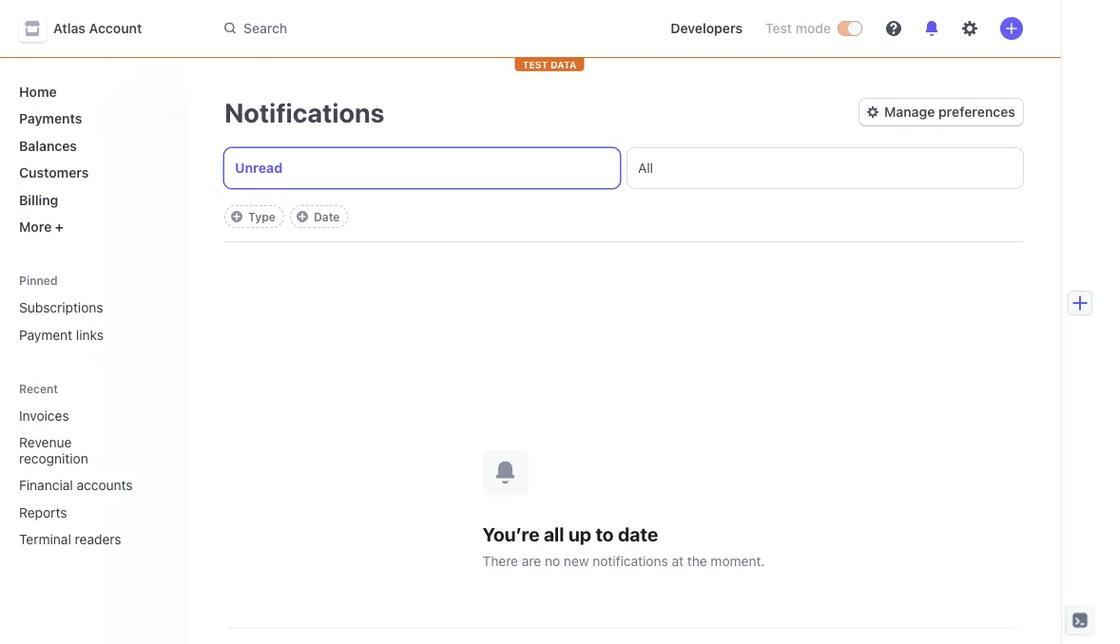 Task type: describe. For each thing, give the bounding box(es) containing it.
subscriptions link
[[11, 292, 171, 323]]

search
[[243, 20, 287, 36]]

revenue recognition
[[19, 435, 88, 466]]

help image
[[886, 21, 901, 36]]

all
[[544, 523, 564, 546]]

payment links link
[[11, 319, 171, 350]]

recognition
[[19, 451, 88, 466]]

home
[[19, 84, 57, 99]]

balances link
[[11, 130, 171, 161]]

no
[[545, 553, 560, 569]]

you're all up to date there are no new notifications at the moment.
[[483, 523, 765, 569]]

all
[[638, 160, 653, 176]]

data
[[550, 59, 576, 70]]

payment
[[19, 327, 72, 343]]

more
[[19, 219, 52, 235]]

atlas account
[[53, 20, 142, 36]]

up
[[568, 523, 591, 546]]

preferences
[[938, 104, 1015, 120]]

pinned element
[[11, 292, 171, 350]]

terminal
[[19, 532, 71, 548]]

test mode
[[765, 20, 831, 36]]

test
[[765, 20, 792, 36]]

moment.
[[711, 553, 765, 569]]

are
[[522, 553, 541, 569]]

all button
[[627, 148, 1023, 188]]

manage preferences
[[884, 104, 1015, 120]]

revenue recognition link
[[11, 427, 145, 474]]

mode
[[796, 20, 831, 36]]

date
[[314, 210, 340, 223]]

test
[[523, 59, 548, 70]]

more +
[[19, 219, 64, 235]]

home link
[[11, 76, 171, 107]]

links
[[76, 327, 104, 343]]

Search search field
[[213, 11, 640, 46]]

add date image
[[297, 211, 308, 222]]

notifications
[[593, 553, 668, 569]]

payments
[[19, 111, 82, 126]]

test data
[[523, 59, 576, 70]]

billing
[[19, 192, 58, 208]]

unread button
[[224, 148, 620, 188]]



Task type: locate. For each thing, give the bounding box(es) containing it.
customers link
[[11, 157, 171, 188]]

to
[[596, 523, 614, 546]]

financial accounts
[[19, 478, 133, 493]]

revenue
[[19, 435, 72, 451]]

account
[[89, 20, 142, 36]]

manage preferences link
[[859, 99, 1023, 125]]

terminal readers
[[19, 532, 121, 548]]

readers
[[75, 532, 121, 548]]

customers
[[19, 165, 89, 181]]

at
[[672, 553, 684, 569]]

unread
[[235, 160, 283, 176]]

reports link
[[11, 497, 145, 528]]

core navigation links element
[[11, 76, 171, 242]]

subscriptions
[[19, 300, 103, 316]]

balances
[[19, 138, 77, 154]]

type
[[248, 210, 276, 223]]

financial accounts link
[[11, 470, 145, 501]]

date
[[618, 523, 658, 546]]

payments link
[[11, 103, 171, 134]]

atlas account button
[[19, 15, 161, 42]]

pinned
[[19, 274, 58, 287]]

the
[[687, 553, 707, 569]]

toolbar
[[224, 205, 348, 228]]

billing link
[[11, 184, 171, 215]]

recent
[[19, 382, 58, 395]]

invoices
[[19, 408, 69, 424]]

add type image
[[231, 211, 242, 222]]

pinned navigation links element
[[11, 265, 175, 350]]

reports
[[19, 505, 67, 521]]

toolbar containing type
[[224, 205, 348, 228]]

accounts
[[77, 478, 133, 493]]

you're
[[483, 523, 540, 546]]

terminal readers link
[[11, 524, 145, 555]]

there
[[483, 553, 518, 569]]

notifications
[[224, 96, 384, 128]]

Search text field
[[213, 11, 640, 46]]

recent element
[[0, 400, 186, 555]]

settings image
[[962, 21, 977, 36]]

atlas
[[53, 20, 86, 36]]

manage
[[884, 104, 935, 120]]

new
[[564, 553, 589, 569]]

invoices link
[[11, 400, 145, 431]]

developers
[[671, 20, 743, 36]]

+
[[55, 219, 64, 235]]

tab list
[[224, 148, 1023, 188]]

financial
[[19, 478, 73, 493]]

payment links
[[19, 327, 104, 343]]

developers link
[[663, 13, 750, 44]]

tab list containing unread
[[224, 148, 1023, 188]]

recent navigation links element
[[0, 373, 186, 555]]



Task type: vqa. For each thing, say whether or not it's contained in the screenshot.
Default header
no



